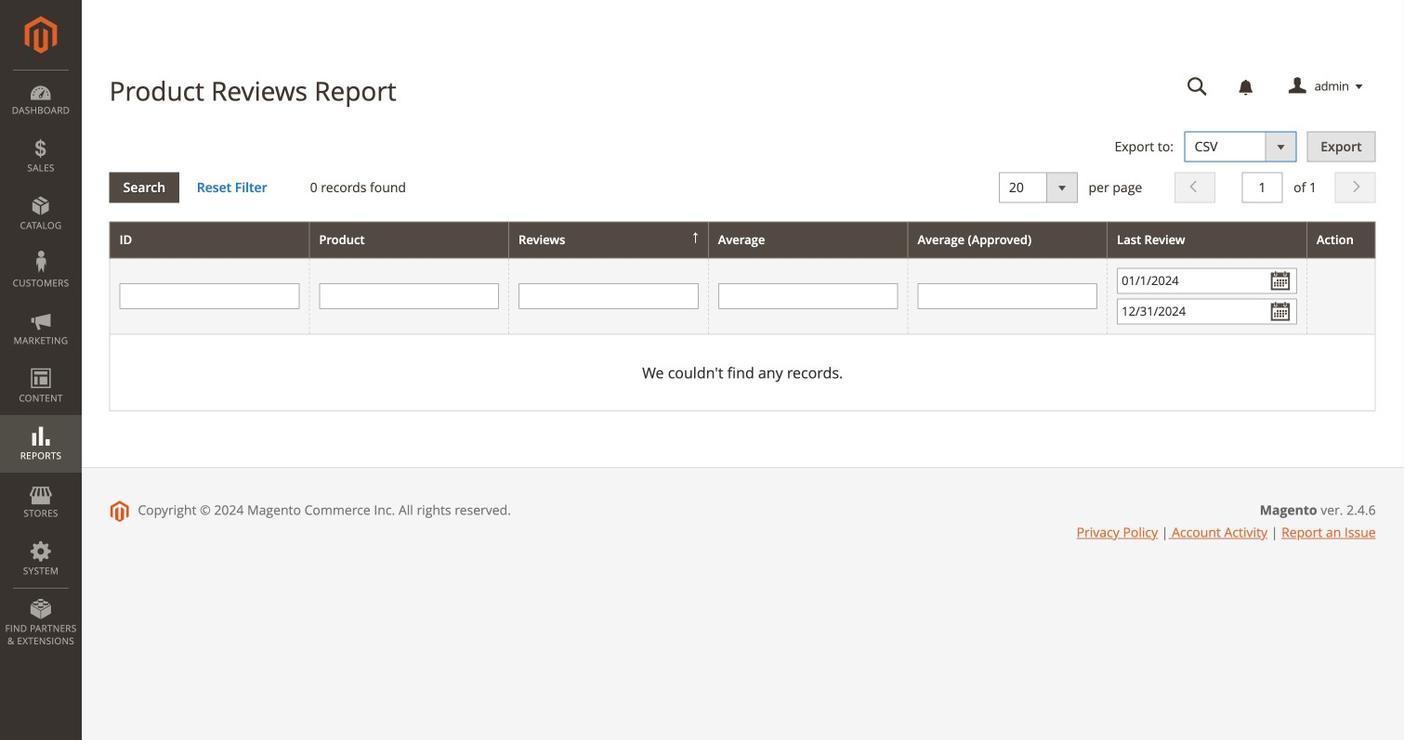 Task type: locate. For each thing, give the bounding box(es) containing it.
None text field
[[319, 283, 499, 309]]

menu bar
[[0, 70, 82, 657]]

None text field
[[1175, 71, 1221, 103], [1242, 173, 1283, 203], [120, 283, 300, 309], [519, 283, 699, 309], [718, 283, 898, 309], [918, 283, 1098, 309], [1175, 71, 1221, 103], [1242, 173, 1283, 203], [120, 283, 300, 309], [519, 283, 699, 309], [718, 283, 898, 309], [918, 283, 1098, 309]]

magento admin panel image
[[25, 16, 57, 54]]



Task type: describe. For each thing, give the bounding box(es) containing it.
From text field
[[1118, 268, 1298, 294]]

To text field
[[1118, 299, 1298, 325]]



